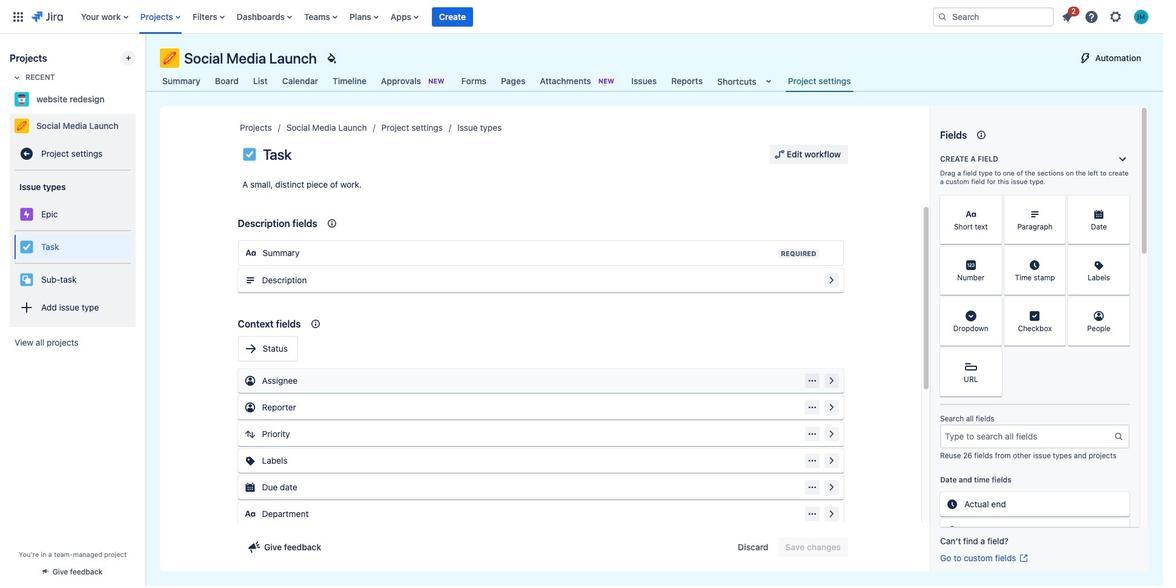 Task type: vqa. For each thing, say whether or not it's contained in the screenshot.
Jira image
yes



Task type: describe. For each thing, give the bounding box(es) containing it.
add to starred image
[[132, 92, 147, 107]]

sidebar navigation image
[[132, 48, 159, 73]]

more actions for reporter image
[[807, 403, 817, 413]]

Type to search all fields text field
[[942, 426, 1114, 448]]

assignee - open field configuration image
[[824, 374, 839, 388]]

context fields element
[[233, 307, 849, 585]]

more actions for assignee image
[[807, 376, 817, 386]]

automation image
[[1078, 51, 1093, 65]]

settings image
[[1109, 9, 1123, 24]]

create project image
[[124, 53, 133, 63]]

primary element
[[7, 0, 923, 34]]

more actions for priority image
[[807, 430, 817, 439]]

description fields element
[[233, 207, 849, 297]]

due date - open field configuration image
[[824, 480, 839, 495]]

appswitcher icon image
[[11, 9, 25, 24]]

description - open field configuration image
[[824, 273, 839, 288]]

search image
[[938, 12, 948, 22]]

priority - open field configuration image
[[824, 427, 839, 442]]

add issue type image
[[19, 301, 34, 315]]

reporter - open field configuration image
[[824, 400, 839, 415]]

notifications image
[[1060, 9, 1075, 24]]

collapse recent projects image
[[10, 70, 24, 85]]

1 horizontal spatial list item
[[1057, 5, 1080, 26]]



Task type: locate. For each thing, give the bounding box(es) containing it.
more information about the context fields image
[[325, 216, 339, 231], [308, 317, 323, 331]]

issue type icon image
[[242, 147, 257, 162]]

0 vertical spatial more information about the context fields image
[[325, 216, 339, 231]]

this link will be opened in a new tab image
[[1019, 554, 1029, 563]]

0 horizontal spatial list
[[75, 0, 923, 34]]

0 horizontal spatial list item
[[432, 0, 473, 34]]

more information image
[[986, 197, 1001, 211], [986, 299, 1001, 313], [1050, 299, 1065, 313]]

0 horizontal spatial more information about the context fields image
[[308, 317, 323, 331]]

your profile and settings image
[[1134, 9, 1149, 24]]

more actions for labels image
[[807, 456, 817, 466]]

add to starred image
[[132, 119, 147, 133]]

1 horizontal spatial more information about the context fields image
[[325, 216, 339, 231]]

tab list
[[153, 70, 861, 92]]

more actions for due date image
[[807, 483, 817, 493]]

more actions for department image
[[807, 510, 817, 519]]

labels - open field configuration image
[[824, 454, 839, 468]]

jira image
[[32, 9, 63, 24], [32, 9, 63, 24]]

department - open field configuration image
[[824, 507, 839, 522]]

list
[[75, 0, 923, 34], [1057, 5, 1156, 28]]

1 horizontal spatial list
[[1057, 5, 1156, 28]]

Search field
[[933, 7, 1054, 26]]

more information about the fields image
[[974, 128, 989, 142]]

set project background image
[[324, 51, 339, 65]]

banner
[[0, 0, 1163, 34]]

more information image
[[1050, 197, 1065, 211], [1114, 197, 1129, 211], [986, 248, 1001, 262], [1050, 248, 1065, 262], [1114, 299, 1129, 313]]

more information about the context fields image for description fields element
[[325, 216, 339, 231]]

help image
[[1085, 9, 1099, 24]]

1 vertical spatial more information about the context fields image
[[308, 317, 323, 331]]

None search field
[[933, 7, 1054, 26]]

group
[[770, 145, 848, 164], [15, 171, 131, 327], [15, 230, 131, 263], [731, 538, 848, 557]]

list item
[[432, 0, 473, 34], [1057, 5, 1080, 26]]

more information about the context fields image for context fields element
[[308, 317, 323, 331]]



